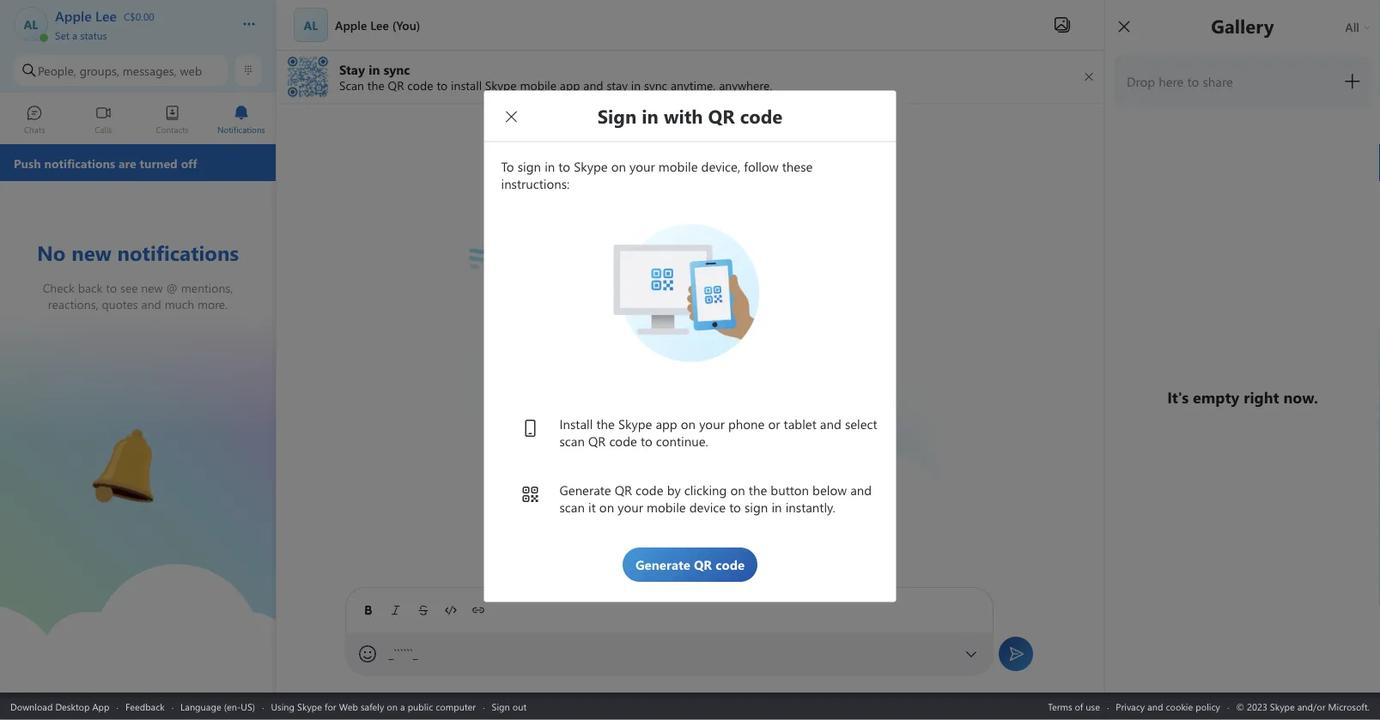 Task type: vqa. For each thing, say whether or not it's contained in the screenshot.
the _``````_
yes



Task type: locate. For each thing, give the bounding box(es) containing it.
app
[[92, 701, 110, 714]]

skype
[[297, 701, 322, 714]]

language (en-us) link
[[181, 701, 255, 714]]

of
[[1076, 701, 1084, 714]]

download desktop app link
[[10, 701, 110, 714]]

tab list
[[0, 97, 276, 144]]

bell
[[86, 423, 108, 442]]

sign out
[[492, 701, 527, 714]]

sign
[[492, 701, 510, 714]]

safely
[[361, 701, 384, 714]]

1 horizontal spatial a
[[400, 701, 405, 714]]

language
[[181, 701, 221, 714]]

privacy
[[1117, 701, 1146, 714]]

language (en-us)
[[181, 701, 255, 714]]

public
[[408, 701, 433, 714]]

sign out link
[[492, 701, 527, 714]]

a right set
[[72, 28, 77, 42]]

a
[[72, 28, 77, 42], [400, 701, 405, 714]]

feedback
[[125, 701, 165, 714]]

set a status
[[55, 28, 107, 42]]

0 vertical spatial a
[[72, 28, 77, 42]]

terms
[[1049, 701, 1073, 714]]

(en-
[[224, 701, 241, 714]]

out
[[513, 701, 527, 714]]

using
[[271, 701, 295, 714]]

privacy and cookie policy
[[1117, 701, 1221, 714]]

_``````_
[[389, 646, 418, 662]]

a right on
[[400, 701, 405, 714]]

using skype for web safely on a public computer link
[[271, 701, 476, 714]]

set
[[55, 28, 69, 42]]

0 horizontal spatial a
[[72, 28, 77, 42]]

computer
[[436, 701, 476, 714]]

people, groups, messages, web button
[[14, 55, 228, 86]]

feedback link
[[125, 701, 165, 714]]



Task type: describe. For each thing, give the bounding box(es) containing it.
set a status button
[[55, 24, 225, 42]]

people, groups, messages, web
[[38, 63, 202, 78]]

and
[[1148, 701, 1164, 714]]

terms of use link
[[1049, 701, 1101, 714]]

policy
[[1196, 701, 1221, 714]]

a inside set a status button
[[72, 28, 77, 42]]

us)
[[241, 701, 255, 714]]

web
[[339, 701, 358, 714]]

messages,
[[123, 63, 177, 78]]

1 vertical spatial a
[[400, 701, 405, 714]]

people,
[[38, 63, 76, 78]]

web
[[180, 63, 202, 78]]

privacy and cookie policy link
[[1117, 701, 1221, 714]]

using skype for web safely on a public computer
[[271, 701, 476, 714]]

groups,
[[80, 63, 119, 78]]

cookie
[[1166, 701, 1194, 714]]

desktop
[[55, 701, 90, 714]]

Type a message text field
[[389, 646, 951, 662]]

use
[[1086, 701, 1101, 714]]

for
[[325, 701, 337, 714]]

terms of use
[[1049, 701, 1101, 714]]

on
[[387, 701, 398, 714]]

download desktop app
[[10, 701, 110, 714]]

download
[[10, 701, 53, 714]]

status
[[80, 28, 107, 42]]



